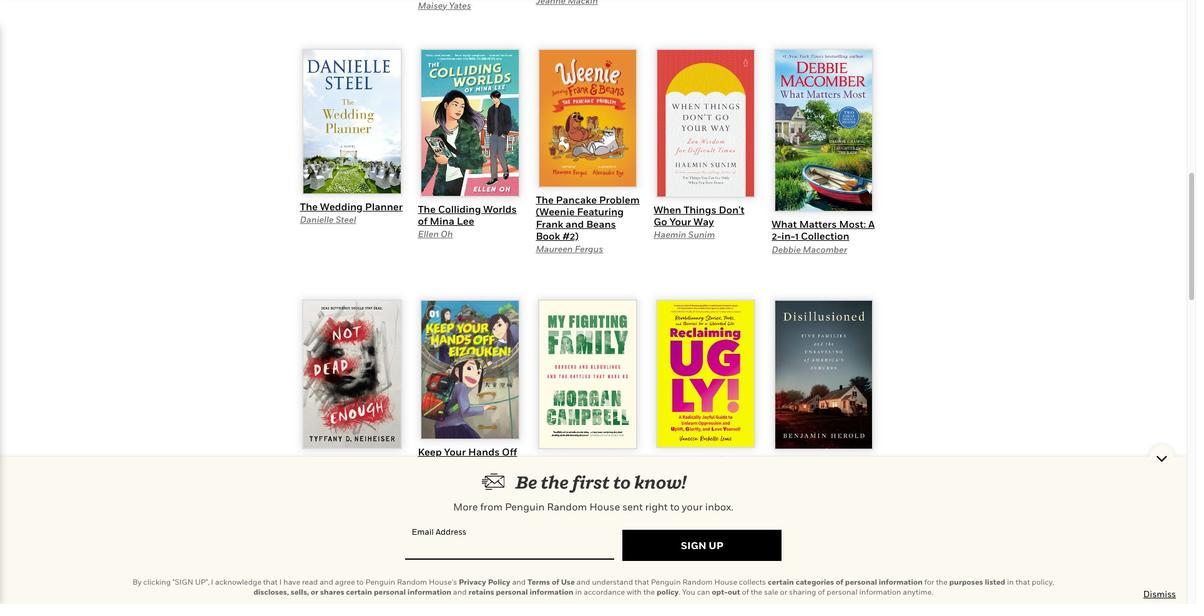 Task type: locate. For each thing, give the bounding box(es) containing it.
keep
[[418, 446, 442, 458]]

sign up button
[[623, 528, 782, 559]]

of up ellen
[[418, 215, 428, 227]]

and down privacy
[[453, 586, 467, 595]]

haemin
[[654, 229, 687, 240]]

to down the family
[[614, 470, 631, 491]]

enough
[[348, 455, 385, 468]]

0 horizontal spatial or
[[311, 586, 318, 595]]

i
[[279, 576, 282, 585]]

and up shares
[[320, 576, 333, 585]]

0 vertical spatial 1
[[796, 230, 799, 243]]

your
[[670, 215, 692, 228], [444, 446, 466, 458]]

clicking
[[143, 576, 171, 585]]

random up 'can'
[[683, 576, 713, 585]]

rochelle
[[690, 468, 726, 479]]

reclaiming ugly! image
[[656, 300, 756, 449]]

house up opt-out link
[[715, 576, 738, 585]]

the inside the wedding planner danielle steel
[[300, 201, 318, 213]]

read
[[302, 576, 318, 585]]

1 horizontal spatial 1
[[796, 230, 799, 243]]

random left house's
[[397, 576, 427, 585]]

1
[[796, 230, 799, 243], [506, 458, 509, 470]]

can
[[697, 586, 710, 595]]

1 horizontal spatial to
[[614, 470, 631, 491]]

1 vertical spatial house
[[715, 576, 738, 585]]

hands
[[468, 446, 500, 458]]

maureen
[[536, 244, 573, 254]]

the girls i've been image
[[420, 520, 520, 605]]

the inside the colliding worlds of mina lee ellen oh
[[418, 203, 436, 215]]

what matters most: a 2-in-1 collection image
[[774, 48, 874, 212]]

in right listed
[[1008, 576, 1014, 585]]

for
[[925, 576, 935, 585]]

2 horizontal spatial to
[[670, 499, 680, 511]]

anytime.
[[903, 586, 934, 595]]

3 that from the left
[[1016, 576, 1031, 585]]

the for danielle
[[300, 201, 318, 213]]

0 vertical spatial in
[[1008, 576, 1014, 585]]

worlds
[[484, 203, 517, 215]]

the
[[536, 194, 554, 206], [300, 201, 318, 213], [418, 203, 436, 215]]

1 vertical spatial 1
[[506, 458, 509, 470]]

0 horizontal spatial to
[[357, 576, 364, 585]]

1 vertical spatial your
[[444, 446, 466, 458]]

reclaiming ugly! vanessa rochelle lewis
[[654, 454, 751, 479]]

or down read
[[311, 586, 318, 595]]

terms of use link
[[528, 576, 575, 585]]

things
[[684, 203, 717, 216]]

1 right volume
[[506, 458, 509, 470]]

email
[[412, 525, 434, 535]]

agree
[[335, 576, 355, 585]]

reclaiming
[[654, 454, 708, 467]]

the pancake problem (weenie featuring frank and beans book #2) image
[[538, 48, 638, 188]]

1 inside "what matters most: a 2-in-1 collection debbie macomber"
[[796, 230, 799, 243]]

sign up
[[681, 537, 724, 550]]

1 or from the left
[[311, 586, 318, 595]]

expand/collapse sign up banner image
[[1156, 449, 1168, 467]]

the down my
[[541, 470, 569, 491]]

morgan campbell link
[[536, 469, 610, 480]]

discloses,
[[254, 586, 289, 595]]

2 horizontal spatial random
[[683, 576, 713, 585]]

certain
[[768, 576, 794, 585], [346, 586, 372, 595]]

the up ellen
[[418, 203, 436, 215]]

storm watch image
[[656, 520, 756, 605]]

penguin up policy link
[[651, 576, 681, 585]]

the up "frank"
[[536, 194, 554, 206]]

0 vertical spatial house
[[590, 499, 620, 511]]

twinkle, twinkle little star image
[[538, 520, 638, 605]]

the for of
[[418, 203, 436, 215]]

1 horizontal spatial that
[[635, 576, 650, 585]]

when things don't go your way link
[[654, 203, 745, 228]]

beans
[[587, 218, 616, 230]]

0 horizontal spatial in
[[576, 586, 582, 595]]

and up retains personal information link
[[512, 576, 526, 585]]

1 up the debbie
[[796, 230, 799, 243]]

right
[[646, 499, 668, 511]]

2 vertical spatial to
[[357, 576, 364, 585]]

that up discloses,
[[263, 576, 278, 585]]

of down categories
[[818, 586, 825, 595]]

planner
[[365, 201, 403, 213]]

0 horizontal spatial certain
[[346, 586, 372, 595]]

random down morgan campbell link
[[547, 499, 587, 511]]

your right keep
[[444, 446, 466, 458]]

0 vertical spatial your
[[670, 215, 692, 228]]

penguin up discloses, sells, or shares certain personal information link
[[366, 576, 395, 585]]

the inside the pancake problem (weenie featuring frank and beans book #2) maureen fergus
[[536, 194, 554, 206]]

way
[[694, 215, 714, 228]]

that up with on the right of the page
[[635, 576, 650, 585]]

2 horizontal spatial the
[[536, 194, 554, 206]]

to up discloses, sells, or shares certain personal information link
[[357, 576, 364, 585]]

in left accordance
[[576, 586, 582, 595]]

0 horizontal spatial that
[[263, 576, 278, 585]]

0 horizontal spatial the
[[300, 201, 318, 213]]

the pancake problem (weenie featuring frank and beans book #2) maureen fergus
[[536, 194, 640, 254]]

and inside the pancake problem (weenie featuring frank and beans book #2) maureen fergus
[[566, 218, 584, 230]]

1 vertical spatial to
[[670, 499, 680, 511]]

2-
[[772, 230, 782, 243]]

that left policy,
[[1016, 576, 1031, 585]]

information down house's
[[408, 586, 452, 595]]

be
[[516, 470, 538, 491]]

the up danielle
[[300, 201, 318, 213]]

random
[[547, 499, 587, 511], [397, 576, 427, 585], [683, 576, 713, 585]]

1 inside keep your hands off eizouken! volume 1 sumito oowara
[[506, 458, 509, 470]]

morgan
[[536, 469, 569, 480]]

1 vertical spatial in
[[576, 586, 582, 595]]

not dead enough image
[[302, 300, 402, 449]]

purposes listed link
[[950, 576, 1006, 585]]

privacy
[[459, 576, 486, 585]]

to
[[614, 470, 631, 491], [670, 499, 680, 511], [357, 576, 364, 585]]

1 horizontal spatial the
[[418, 203, 436, 215]]

1 horizontal spatial certain
[[768, 576, 794, 585]]

1 horizontal spatial your
[[670, 215, 692, 228]]

first
[[572, 470, 610, 491]]

your inside keep your hands off eizouken! volume 1 sumito oowara
[[444, 446, 466, 458]]

1 horizontal spatial house
[[715, 576, 738, 585]]

more from penguin random house sent right to your inbox.
[[453, 499, 734, 511]]

out
[[728, 586, 741, 595]]

0 vertical spatial to
[[614, 470, 631, 491]]

your up haemin sunim link
[[670, 215, 692, 228]]

haemin sunim link
[[654, 229, 715, 240]]

wedding
[[320, 201, 363, 213]]

and down pancake
[[566, 218, 584, 230]]

know!
[[634, 470, 687, 491]]

personal right categories
[[846, 576, 878, 585]]

1 vertical spatial certain
[[346, 586, 372, 595]]

disillusioned image
[[774, 300, 874, 450]]

macomber
[[803, 244, 848, 255]]

campbell
[[571, 469, 610, 480]]

collects
[[739, 576, 767, 585]]

sunim
[[689, 229, 715, 240]]

0 horizontal spatial penguin
[[366, 576, 395, 585]]

(weenie
[[536, 206, 575, 218]]

opt-
[[712, 586, 728, 595]]

or right sale
[[781, 586, 788, 595]]

1 horizontal spatial or
[[781, 586, 788, 595]]

that
[[263, 576, 278, 585], [635, 576, 650, 585], [1016, 576, 1031, 585]]

and
[[566, 218, 584, 230], [320, 576, 333, 585], [512, 576, 526, 585], [577, 576, 591, 585], [453, 586, 467, 595]]

0 horizontal spatial your
[[444, 446, 466, 458]]

1 horizontal spatial in
[[1008, 576, 1014, 585]]

house inside by clicking "sign up", i acknowledge that i have read and agree to penguin random house's privacy policy and terms of use and understand that penguin random house collects certain categories of personal information for the purposes listed in that policy, discloses, sells, or shares certain personal information and retains personal information in accordance with the policy . you can opt-out of the sale or sharing of personal information anytime.
[[715, 576, 738, 585]]

use
[[561, 576, 575, 585]]

certain down agree
[[346, 586, 372, 595]]

terms
[[528, 576, 550, 585]]

the down collects
[[751, 586, 763, 595]]

#2)
[[563, 230, 579, 242]]

be the first to know!
[[516, 470, 687, 491]]

information up anytime.
[[879, 576, 923, 585]]

black women taught us image
[[774, 520, 874, 605]]

0 horizontal spatial house
[[590, 499, 620, 511]]

personal right shares
[[374, 586, 406, 595]]

penguin down be
[[505, 499, 545, 511]]

fighting
[[553, 455, 594, 468]]

to left your
[[670, 499, 680, 511]]

most:
[[840, 218, 866, 231]]

by
[[133, 576, 142, 585]]

house down be the first to know!
[[590, 499, 620, 511]]

of right categories
[[836, 576, 844, 585]]

debbie macomber link
[[772, 244, 848, 255]]

of
[[418, 215, 428, 227], [552, 576, 560, 585], [836, 576, 844, 585], [742, 586, 749, 595], [818, 586, 825, 595]]

2 horizontal spatial that
[[1016, 576, 1031, 585]]

0 horizontal spatial 1
[[506, 458, 509, 470]]

certain up sale
[[768, 576, 794, 585]]

don't
[[719, 203, 745, 216]]

in-
[[782, 230, 796, 243]]

to inside by clicking "sign up", i acknowledge that i have read and agree to penguin random house's privacy policy and terms of use and understand that penguin random house collects certain categories of personal information for the purposes listed in that policy, discloses, sells, or shares certain personal information and retains personal information in accordance with the policy . you can opt-out of the sale or sharing of personal information anytime.
[[357, 576, 364, 585]]

sharing
[[790, 586, 817, 595]]

dismiss link
[[1144, 586, 1177, 599]]

the
[[541, 470, 569, 491], [937, 576, 948, 585], [644, 586, 655, 595], [751, 586, 763, 595]]

sent
[[623, 499, 643, 511]]



Task type: describe. For each thing, give the bounding box(es) containing it.
the right the "for"
[[937, 576, 948, 585]]

1 horizontal spatial random
[[547, 499, 587, 511]]

more
[[453, 499, 478, 511]]

pancake
[[556, 194, 597, 206]]

and right use
[[577, 576, 591, 585]]

understand
[[592, 576, 633, 585]]

ellen
[[418, 229, 439, 239]]

keep your hands off eizouken! volume 1 image
[[420, 300, 520, 440]]

policy,
[[1032, 576, 1055, 585]]

reclaiming ugly! link
[[654, 454, 740, 467]]

dead
[[320, 455, 345, 468]]

frank
[[536, 218, 564, 230]]

fergus
[[575, 244, 604, 254]]

personal down 'certain categories of personal information' link
[[827, 586, 858, 595]]

debbie
[[772, 244, 801, 255]]

1 that from the left
[[263, 576, 278, 585]]

book
[[536, 230, 560, 242]]

certain categories of personal information link
[[768, 576, 923, 585]]

when things don't go your way image
[[656, 48, 756, 198]]

the wedding planner danielle steel
[[300, 201, 403, 225]]

sale
[[764, 586, 779, 595]]

of left use
[[552, 576, 560, 585]]

you
[[683, 586, 696, 595]]

off
[[502, 446, 517, 458]]

the colliding worlds of mina lee link
[[418, 203, 517, 227]]

when
[[654, 203, 682, 216]]

oowara
[[450, 472, 481, 482]]

0 vertical spatial certain
[[768, 576, 794, 585]]

my fighting family link
[[536, 455, 629, 468]]

email address
[[412, 525, 467, 535]]

eizouken!
[[418, 458, 465, 470]]

2 that from the left
[[635, 576, 650, 585]]

information down 'terms of use' link
[[530, 586, 574, 595]]

keep your hands off eizouken! volume 1 sumito oowara
[[418, 446, 517, 482]]

volume
[[467, 458, 503, 470]]

the wicked bargain image
[[302, 520, 402, 605]]

when things don't go your way haemin sunim
[[654, 203, 745, 240]]

what matters most: a 2-in-1 collection debbie macomber
[[772, 218, 875, 255]]

ellen oh link
[[418, 229, 453, 239]]

1 for volume
[[506, 458, 509, 470]]

vanessa rochelle lewis link
[[654, 468, 751, 479]]

what
[[772, 218, 797, 231]]

shares
[[320, 586, 344, 595]]

listed
[[985, 576, 1006, 585]]

of inside the colliding worlds of mina lee ellen oh
[[418, 215, 428, 227]]

address
[[436, 525, 467, 535]]

lee
[[457, 215, 474, 227]]

2 horizontal spatial penguin
[[651, 576, 681, 585]]

the right with on the right of the page
[[644, 586, 655, 595]]

the colliding worlds of mina lee ellen oh
[[418, 203, 517, 239]]

collection
[[801, 230, 850, 243]]

not
[[300, 455, 318, 468]]

policy link
[[657, 586, 679, 595]]

disillusioned
[[772, 456, 835, 469]]

the wedding planner image
[[302, 48, 402, 195]]

purposes
[[950, 576, 984, 585]]

policy
[[488, 576, 511, 585]]

1 for in-
[[796, 230, 799, 243]]

your inside when things don't go your way haemin sunim
[[670, 215, 692, 228]]

accordance
[[584, 586, 625, 595]]

Email Address text field
[[405, 539, 614, 558]]

my
[[536, 455, 551, 468]]

dismiss
[[1144, 587, 1177, 597]]

not dead enough link
[[300, 455, 385, 468]]

danielle
[[300, 214, 334, 225]]

ugly!
[[710, 454, 740, 467]]

sign
[[681, 537, 707, 550]]

0 horizontal spatial random
[[397, 576, 427, 585]]

privacy policy link
[[459, 576, 511, 585]]

retains personal information link
[[469, 586, 574, 595]]

information down 'certain categories of personal information' link
[[860, 586, 902, 595]]

vanessa
[[654, 468, 688, 479]]

categories
[[796, 576, 835, 585]]

policy
[[657, 586, 679, 595]]

from
[[480, 499, 503, 511]]

the wedding planner link
[[300, 201, 403, 213]]

problem
[[600, 194, 640, 206]]

your
[[682, 499, 703, 511]]

"sign
[[173, 576, 193, 585]]

mina
[[430, 215, 455, 227]]

the pancake problem (weenie featuring frank and beans book #2) link
[[536, 194, 640, 242]]

the colliding worlds of mina lee image
[[420, 48, 520, 197]]

maureen fergus link
[[536, 244, 604, 254]]

my fighting family morgan campbell
[[536, 455, 629, 480]]

sumito oowara link
[[418, 472, 481, 482]]

2 or from the left
[[781, 586, 788, 595]]

1 horizontal spatial penguin
[[505, 499, 545, 511]]

oh
[[441, 229, 453, 239]]

steel
[[336, 214, 356, 225]]

personal down policy
[[496, 586, 528, 595]]

family
[[596, 455, 629, 468]]

featuring
[[577, 206, 624, 218]]

of right "out"
[[742, 586, 749, 595]]

acknowledge
[[215, 576, 262, 585]]

the for (weenie
[[536, 194, 554, 206]]

my fighting family image
[[538, 300, 638, 449]]

sumito
[[418, 472, 448, 482]]



Task type: vqa. For each thing, say whether or not it's contained in the screenshot.


